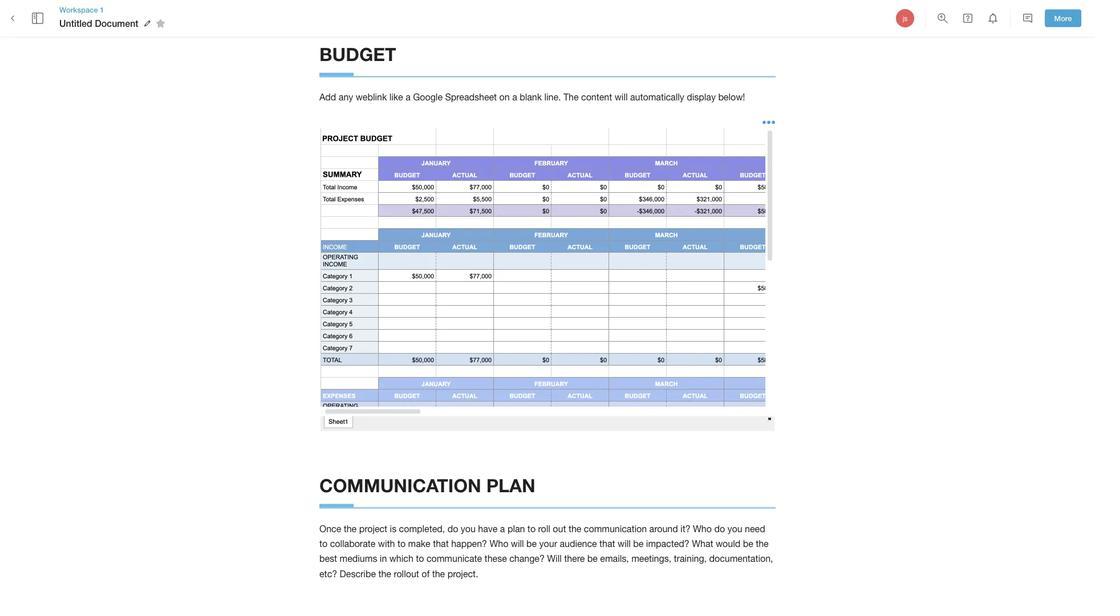 Task type: locate. For each thing, give the bounding box(es) containing it.
be up meetings,
[[634, 539, 644, 549]]

that
[[433, 539, 449, 549], [600, 539, 616, 549]]

that up emails,
[[600, 539, 616, 549]]

would
[[716, 539, 741, 549]]

0 vertical spatial who
[[693, 524, 712, 534]]

do up happen?
[[448, 524, 458, 534]]

a for you
[[500, 524, 505, 534]]

a right like
[[406, 92, 411, 103]]

emails,
[[601, 554, 629, 565]]

a left plan
[[500, 524, 505, 534]]

workspace 1
[[59, 5, 104, 14]]

1 that from the left
[[433, 539, 449, 549]]

roll
[[538, 524, 551, 534]]

will
[[615, 92, 628, 103], [511, 539, 524, 549], [618, 539, 631, 549]]

a
[[406, 92, 411, 103], [513, 92, 517, 103], [500, 524, 505, 534]]

1 horizontal spatial a
[[500, 524, 505, 534]]

more
[[1055, 14, 1073, 23]]

will down plan
[[511, 539, 524, 549]]

it?
[[681, 524, 691, 534]]

of
[[422, 569, 430, 580]]

2 do from the left
[[715, 524, 725, 534]]

1 vertical spatial who
[[490, 539, 509, 549]]

communication plan
[[320, 475, 536, 497]]

do up would
[[715, 524, 725, 534]]

content
[[582, 92, 613, 103]]

a for spreadsheet
[[513, 92, 517, 103]]

more button
[[1046, 9, 1082, 27]]

completed,
[[399, 524, 445, 534]]

that up communicate
[[433, 539, 449, 549]]

to up 'best'
[[320, 539, 328, 549]]

collaborate
[[330, 539, 376, 549]]

once
[[320, 524, 341, 534]]

make
[[408, 539, 431, 549]]

favorite image
[[154, 17, 168, 30]]

around
[[650, 524, 678, 534]]

project.
[[448, 569, 479, 580]]

any
[[339, 92, 353, 103]]

the down the in
[[379, 569, 391, 580]]

a right on
[[513, 92, 517, 103]]

you up would
[[728, 524, 743, 534]]

the up collaborate
[[344, 524, 357, 534]]

1
[[100, 5, 104, 14]]

who
[[693, 524, 712, 534], [490, 539, 509, 549]]

be
[[527, 539, 537, 549], [634, 539, 644, 549], [743, 539, 754, 549], [588, 554, 598, 565]]

1 horizontal spatial you
[[728, 524, 743, 534]]

you
[[461, 524, 476, 534], [728, 524, 743, 534]]

what
[[692, 539, 714, 549]]

who up what
[[693, 524, 712, 534]]

will down the communication
[[618, 539, 631, 549]]

you up happen?
[[461, 524, 476, 534]]

0 horizontal spatial that
[[433, 539, 449, 549]]

0 horizontal spatial do
[[448, 524, 458, 534]]

1 horizontal spatial do
[[715, 524, 725, 534]]

the up audience
[[569, 524, 582, 534]]

change?
[[510, 554, 545, 565]]

2 horizontal spatial a
[[513, 92, 517, 103]]

a inside once the project is completed, do you have a plan to roll out the communication around it? who do you need to collaborate with to make that happen? who will be your audience that will be impacted? what would be the best mediums in which to communicate these change? will there be emails, meetings, training, documentation, etc? describe the rollout of the project.
[[500, 524, 505, 534]]

below!
[[719, 92, 746, 103]]

workspace
[[59, 5, 98, 14]]

0 horizontal spatial you
[[461, 524, 476, 534]]

mediums
[[340, 554, 377, 565]]

2 that from the left
[[600, 539, 616, 549]]

the
[[344, 524, 357, 534], [569, 524, 582, 534], [756, 539, 769, 549], [379, 569, 391, 580], [432, 569, 445, 580]]

to
[[528, 524, 536, 534], [320, 539, 328, 549], [398, 539, 406, 549], [416, 554, 424, 565]]

to left roll
[[528, 524, 536, 534]]

automatically
[[631, 92, 685, 103]]

add
[[320, 92, 336, 103]]

in
[[380, 554, 387, 565]]

plan
[[487, 475, 536, 497]]

plan
[[508, 524, 525, 534]]

who up the these
[[490, 539, 509, 549]]

on
[[500, 92, 510, 103]]

untitled document
[[59, 18, 139, 29]]

with
[[378, 539, 395, 549]]

to down make
[[416, 554, 424, 565]]

spreadsheet
[[445, 92, 497, 103]]

once the project is completed, do you have a plan to roll out the communication around it? who do you need to collaborate with to make that happen? who will be your audience that will be impacted? what would be the best mediums in which to communicate these change? will there be emails, meetings, training, documentation, etc? describe the rollout of the project.
[[320, 524, 776, 580]]

line.
[[545, 92, 561, 103]]

meetings,
[[632, 554, 672, 565]]

communication
[[320, 475, 482, 497]]

describe
[[340, 569, 376, 580]]

1 horizontal spatial who
[[693, 524, 712, 534]]

do
[[448, 524, 458, 534], [715, 524, 725, 534]]

1 horizontal spatial that
[[600, 539, 616, 549]]

happen?
[[452, 539, 487, 549]]



Task type: describe. For each thing, give the bounding box(es) containing it.
project
[[359, 524, 388, 534]]

be up change?
[[527, 539, 537, 549]]

will
[[547, 554, 562, 565]]

document
[[95, 18, 139, 29]]

weblink
[[356, 92, 387, 103]]

1 you from the left
[[461, 524, 476, 534]]

there
[[565, 554, 585, 565]]

be right there
[[588, 554, 598, 565]]

best
[[320, 554, 337, 565]]

these
[[485, 554, 507, 565]]

1 do from the left
[[448, 524, 458, 534]]

js button
[[895, 7, 917, 29]]

documentation,
[[710, 554, 774, 565]]

blank
[[520, 92, 542, 103]]

be down need
[[743, 539, 754, 549]]

to right with
[[398, 539, 406, 549]]

rollout
[[394, 569, 419, 580]]

0 horizontal spatial a
[[406, 92, 411, 103]]

budget
[[320, 43, 396, 65]]

display
[[687, 92, 716, 103]]

0 horizontal spatial who
[[490, 539, 509, 549]]

your
[[540, 539, 558, 549]]

training,
[[674, 554, 707, 565]]

have
[[478, 524, 498, 534]]

audience
[[560, 539, 597, 549]]

like
[[390, 92, 403, 103]]

will right content at the top of page
[[615, 92, 628, 103]]

js
[[903, 14, 908, 22]]

impacted?
[[647, 539, 690, 549]]

communication
[[584, 524, 647, 534]]

untitled
[[59, 18, 92, 29]]

add any weblink like a google spreadsheet on a blank line. the content will automatically display below!
[[320, 92, 746, 103]]

out
[[553, 524, 566, 534]]

communicate
[[427, 554, 482, 565]]

which
[[390, 554, 414, 565]]

the
[[564, 92, 579, 103]]

need
[[745, 524, 766, 534]]

etc?
[[320, 569, 337, 580]]

2 you from the left
[[728, 524, 743, 534]]

the down need
[[756, 539, 769, 549]]

is
[[390, 524, 397, 534]]

google
[[413, 92, 443, 103]]

workspace 1 link
[[59, 5, 169, 15]]

the right of
[[432, 569, 445, 580]]



Task type: vqa. For each thing, say whether or not it's contained in the screenshot.
to
yes



